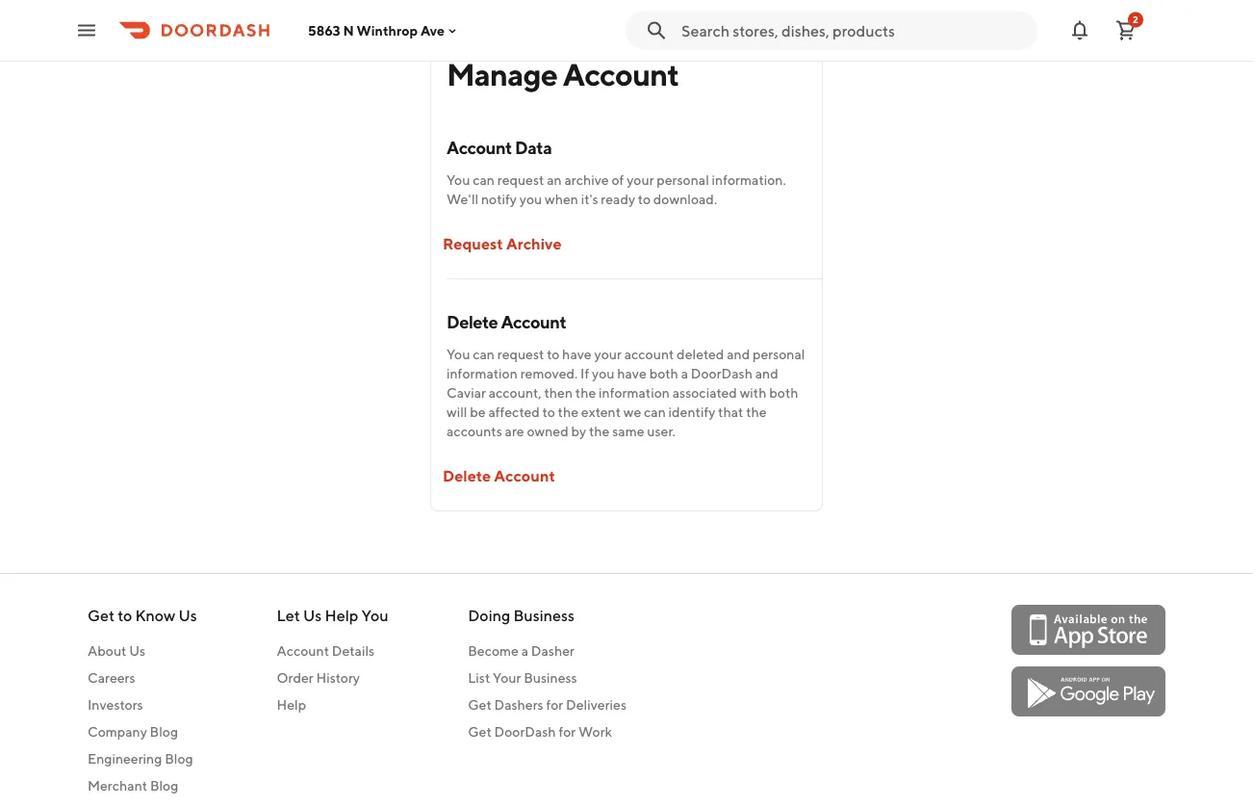 Task type: vqa. For each thing, say whether or not it's contained in the screenshot.
least within CHOOSE YOUR BUTTER group
no



Task type: locate. For each thing, give the bounding box(es) containing it.
us right know at bottom left
[[179, 606, 197, 625]]

0 vertical spatial request
[[498, 172, 545, 188]]

for
[[547, 697, 564, 713], [559, 724, 576, 740]]

help up "account details" link
[[325, 606, 359, 625]]

both
[[650, 365, 679, 381], [770, 385, 799, 401]]

0 vertical spatial can
[[473, 172, 495, 188]]

help down order
[[277, 697, 306, 713]]

2 horizontal spatial us
[[303, 606, 322, 625]]

order history
[[277, 670, 360, 686]]

request inside you can request to have your account deleted and personal information removed. if you have both a doordash and caviar account, then the information associated with both will be affected to the extent we can identify that the accounts are owned by the same user.
[[498, 346, 545, 362]]

1 request from the top
[[498, 172, 545, 188]]

request up removed.
[[498, 346, 545, 362]]

delete up caviar
[[447, 311, 498, 332]]

your
[[493, 670, 521, 686]]

get for get doordash for work
[[468, 724, 492, 740]]

request inside you can request an archive of your personal information. we'll notify you when it's ready to download.
[[498, 172, 545, 188]]

help link
[[277, 695, 389, 715]]

0 vertical spatial blog
[[150, 724, 178, 740]]

let
[[277, 606, 300, 625]]

delete down accounts
[[443, 467, 491, 485]]

both right with
[[770, 385, 799, 401]]

you up "we'll"
[[447, 172, 470, 188]]

can
[[473, 172, 495, 188], [473, 346, 495, 362], [644, 404, 666, 420]]

doing business
[[468, 606, 575, 625]]

1 horizontal spatial your
[[627, 172, 654, 188]]

2 vertical spatial get
[[468, 724, 492, 740]]

doordash
[[691, 365, 753, 381], [495, 724, 556, 740]]

blog inside engineering blog link
[[165, 751, 193, 767]]

delete account up removed.
[[447, 311, 567, 332]]

us right let
[[303, 606, 322, 625]]

1 vertical spatial get
[[468, 697, 492, 713]]

0 horizontal spatial and
[[727, 346, 750, 362]]

delete account
[[447, 311, 567, 332], [443, 467, 556, 485]]

of
[[612, 172, 624, 188]]

ready
[[601, 191, 636, 207]]

blog inside "merchant blog" link
[[150, 778, 179, 794]]

information up we
[[599, 385, 670, 401]]

business
[[514, 606, 575, 625], [524, 670, 578, 686]]

business up the become a dasher "link"
[[514, 606, 575, 625]]

an
[[547, 172, 562, 188]]

you up details
[[362, 606, 389, 625]]

history
[[316, 670, 360, 686]]

request for account
[[498, 346, 545, 362]]

0 vertical spatial both
[[650, 365, 679, 381]]

2 vertical spatial blog
[[150, 778, 179, 794]]

delete account down are
[[443, 467, 556, 485]]

personal up with
[[753, 346, 806, 362]]

0 horizontal spatial doordash
[[495, 724, 556, 740]]

0 vertical spatial get
[[88, 606, 115, 625]]

account,
[[489, 385, 542, 401]]

you right if
[[592, 365, 615, 381]]

you
[[447, 172, 470, 188], [447, 346, 470, 362], [362, 606, 389, 625]]

0 vertical spatial a
[[682, 365, 689, 381]]

blog down investors 'link'
[[150, 724, 178, 740]]

request up the 'notify'
[[498, 172, 545, 188]]

request archive link
[[431, 224, 574, 263]]

us
[[179, 606, 197, 625], [303, 606, 322, 625], [129, 643, 145, 659]]

deliveries
[[566, 697, 627, 713]]

and up with
[[756, 365, 779, 381]]

company blog
[[88, 724, 178, 740]]

0 vertical spatial information
[[447, 365, 518, 381]]

for for dashers
[[547, 697, 564, 713]]

notification bell image
[[1069, 19, 1092, 42]]

and right deleted
[[727, 346, 750, 362]]

get
[[88, 606, 115, 625], [468, 697, 492, 713], [468, 724, 492, 740]]

1 horizontal spatial personal
[[753, 346, 806, 362]]

you inside you can request an archive of your personal information. we'll notify you when it's ready to download.
[[447, 172, 470, 188]]

can up caviar
[[473, 346, 495, 362]]

blog down company blog link
[[165, 751, 193, 767]]

archive
[[565, 172, 609, 188]]

1 vertical spatial your
[[595, 346, 622, 362]]

and
[[727, 346, 750, 362], [756, 365, 779, 381]]

0 vertical spatial you
[[520, 191, 542, 207]]

for down list your business "link"
[[547, 697, 564, 713]]

5863 n winthrop ave
[[308, 22, 445, 38]]

dasher
[[531, 643, 575, 659]]

delete
[[447, 311, 498, 332], [443, 467, 491, 485]]

have down account
[[618, 365, 647, 381]]

blog for engineering blog
[[165, 751, 193, 767]]

0 vertical spatial help
[[325, 606, 359, 625]]

0 vertical spatial your
[[627, 172, 654, 188]]

1 vertical spatial for
[[559, 724, 576, 740]]

account
[[563, 56, 679, 92], [447, 137, 512, 157], [501, 311, 567, 332], [494, 467, 556, 485], [277, 643, 329, 659]]

you inside you can request to have your account deleted and personal information removed. if you have both a doordash and caviar account, then the information associated with both will be affected to the extent we can identify that the accounts are owned by the same user.
[[447, 346, 470, 362]]

a up the list your business
[[522, 643, 529, 659]]

5863 n winthrop ave button
[[308, 22, 460, 38]]

order history link
[[277, 668, 389, 688]]

work
[[579, 724, 613, 740]]

become a dasher link
[[468, 641, 627, 661]]

accounts
[[447, 423, 502, 439]]

0 vertical spatial for
[[547, 697, 564, 713]]

engineering blog link
[[88, 749, 197, 769]]

n
[[343, 22, 354, 38]]

get doordash for work link
[[468, 722, 627, 742]]

for left work in the bottom left of the page
[[559, 724, 576, 740]]

both down account
[[650, 365, 679, 381]]

a
[[682, 365, 689, 381], [522, 643, 529, 659]]

blog inside company blog link
[[150, 724, 178, 740]]

0 vertical spatial and
[[727, 346, 750, 362]]

account
[[625, 346, 674, 362]]

you for delete account
[[447, 346, 470, 362]]

the down with
[[747, 404, 767, 420]]

you left when
[[520, 191, 542, 207]]

the
[[576, 385, 596, 401], [558, 404, 579, 420], [747, 404, 767, 420], [589, 423, 610, 439]]

doordash up associated
[[691, 365, 753, 381]]

1 horizontal spatial a
[[682, 365, 689, 381]]

0 vertical spatial business
[[514, 606, 575, 625]]

to right ready
[[638, 191, 651, 207]]

0 horizontal spatial us
[[129, 643, 145, 659]]

1 vertical spatial business
[[524, 670, 578, 686]]

us inside about us link
[[129, 643, 145, 659]]

merchant
[[88, 778, 147, 794]]

you can request an archive of your personal information. we'll notify you when it's ready to download.
[[447, 172, 787, 207]]

your right of
[[627, 172, 654, 188]]

you up caviar
[[447, 346, 470, 362]]

can inside you can request an archive of your personal information. we'll notify you when it's ready to download.
[[473, 172, 495, 188]]

help
[[325, 606, 359, 625], [277, 697, 306, 713]]

2 button
[[1108, 11, 1146, 50]]

request
[[443, 235, 504, 253]]

get for get dashers for deliveries
[[468, 697, 492, 713]]

us for let us help you
[[303, 606, 322, 625]]

get doordash for work
[[468, 724, 613, 740]]

blog for company blog
[[150, 724, 178, 740]]

request archive
[[443, 235, 562, 253]]

information.
[[712, 172, 787, 188]]

have
[[563, 346, 592, 362], [618, 365, 647, 381]]

1 vertical spatial can
[[473, 346, 495, 362]]

information up caviar
[[447, 365, 518, 381]]

the down if
[[576, 385, 596, 401]]

us up careers link
[[129, 643, 145, 659]]

investors
[[88, 697, 143, 713]]

let us help you
[[277, 606, 389, 625]]

blog down engineering blog link in the bottom of the page
[[150, 778, 179, 794]]

1 vertical spatial request
[[498, 346, 545, 362]]

1 horizontal spatial you
[[592, 365, 615, 381]]

can up user.
[[644, 404, 666, 420]]

a down deleted
[[682, 365, 689, 381]]

can for account
[[473, 172, 495, 188]]

about us
[[88, 643, 145, 659]]

0 vertical spatial personal
[[657, 172, 710, 188]]

1 vertical spatial both
[[770, 385, 799, 401]]

2 request from the top
[[498, 346, 545, 362]]

you
[[520, 191, 542, 207], [592, 365, 615, 381]]

1 vertical spatial help
[[277, 697, 306, 713]]

to
[[638, 191, 651, 207], [547, 346, 560, 362], [543, 404, 555, 420], [118, 606, 132, 625]]

careers link
[[88, 668, 197, 688]]

0 horizontal spatial a
[[522, 643, 529, 659]]

careers
[[88, 670, 135, 686]]

0 horizontal spatial your
[[595, 346, 622, 362]]

a inside "link"
[[522, 643, 529, 659]]

we'll
[[447, 191, 479, 207]]

doordash down dashers on the bottom left of the page
[[495, 724, 556, 740]]

when
[[545, 191, 579, 207]]

you for account data
[[447, 172, 470, 188]]

1 vertical spatial delete account
[[443, 467, 556, 485]]

5863
[[308, 22, 341, 38]]

1 vertical spatial you
[[447, 346, 470, 362]]

1 horizontal spatial doordash
[[691, 365, 753, 381]]

be
[[470, 404, 486, 420]]

0 vertical spatial you
[[447, 172, 470, 188]]

1 horizontal spatial us
[[179, 606, 197, 625]]

1 vertical spatial a
[[522, 643, 529, 659]]

your inside you can request an archive of your personal information. we'll notify you when it's ready to download.
[[627, 172, 654, 188]]

1 vertical spatial blog
[[165, 751, 193, 767]]

1 vertical spatial have
[[618, 365, 647, 381]]

0 vertical spatial doordash
[[691, 365, 753, 381]]

then
[[545, 385, 573, 401]]

0 horizontal spatial both
[[650, 365, 679, 381]]

0 vertical spatial have
[[563, 346, 592, 362]]

personal
[[657, 172, 710, 188], [753, 346, 806, 362]]

1 horizontal spatial help
[[325, 606, 359, 625]]

1 vertical spatial you
[[592, 365, 615, 381]]

personal up download.
[[657, 172, 710, 188]]

0 horizontal spatial personal
[[657, 172, 710, 188]]

a inside you can request to have your account deleted and personal information removed. if you have both a doordash and caviar account, then the information associated with both will be affected to the extent we can identify that the accounts are owned by the same user.
[[682, 365, 689, 381]]

can up the 'notify'
[[473, 172, 495, 188]]

your left account
[[595, 346, 622, 362]]

1 vertical spatial information
[[599, 385, 670, 401]]

personal inside you can request an archive of your personal information. we'll notify you when it's ready to download.
[[657, 172, 710, 188]]

business down the become a dasher "link"
[[524, 670, 578, 686]]

order
[[277, 670, 314, 686]]

1 vertical spatial personal
[[753, 346, 806, 362]]

0 horizontal spatial information
[[447, 365, 518, 381]]

your
[[627, 172, 654, 188], [595, 346, 622, 362]]

for for doordash
[[559, 724, 576, 740]]

0 horizontal spatial help
[[277, 697, 306, 713]]

engineering blog
[[88, 751, 193, 767]]

0 horizontal spatial you
[[520, 191, 542, 207]]

have up if
[[563, 346, 592, 362]]

1 vertical spatial and
[[756, 365, 779, 381]]

account data
[[447, 137, 552, 157]]



Task type: describe. For each thing, give the bounding box(es) containing it.
1 horizontal spatial information
[[599, 385, 670, 401]]

delete account link
[[431, 457, 567, 495]]

archive
[[507, 235, 562, 253]]

by
[[572, 423, 587, 439]]

to up removed.
[[547, 346, 560, 362]]

get dashers for deliveries link
[[468, 695, 627, 715]]

same
[[613, 423, 645, 439]]

download.
[[654, 191, 718, 207]]

0 vertical spatial delete
[[447, 311, 498, 332]]

you can request to have your account deleted and personal information removed. if you have both a doordash and caviar account, then the information associated with both will be affected to the extent we can identify that the accounts are owned by the same user.
[[447, 346, 806, 439]]

dashers
[[495, 697, 544, 713]]

about us link
[[88, 641, 197, 661]]

list your business
[[468, 670, 578, 686]]

1 vertical spatial delete
[[443, 467, 491, 485]]

we
[[624, 404, 642, 420]]

list your business link
[[468, 668, 627, 688]]

identify
[[669, 404, 716, 420]]

2 vertical spatial can
[[644, 404, 666, 420]]

your inside you can request to have your account deleted and personal information removed. if you have both a doordash and caviar account, then the information associated with both will be affected to the extent we can identify that the accounts are owned by the same user.
[[595, 346, 622, 362]]

get for get to know us
[[88, 606, 115, 625]]

know
[[135, 606, 176, 625]]

will
[[447, 404, 468, 420]]

that
[[719, 404, 744, 420]]

with
[[740, 385, 767, 401]]

1 horizontal spatial have
[[618, 365, 647, 381]]

0 vertical spatial delete account
[[447, 311, 567, 332]]

affected
[[489, 404, 540, 420]]

to up owned at the bottom of page
[[543, 404, 555, 420]]

account details link
[[277, 641, 389, 661]]

about
[[88, 643, 127, 659]]

owned
[[527, 423, 569, 439]]

extent
[[582, 404, 621, 420]]

you inside you can request an archive of your personal information. we'll notify you when it's ready to download.
[[520, 191, 542, 207]]

us for about us
[[129, 643, 145, 659]]

you inside you can request to have your account deleted and personal information removed. if you have both a doordash and caviar account, then the information associated with both will be affected to the extent we can identify that the accounts are owned by the same user.
[[592, 365, 615, 381]]

the down then
[[558, 404, 579, 420]]

1 vertical spatial doordash
[[495, 724, 556, 740]]

Store search: begin typing to search for stores available on DoorDash text field
[[682, 20, 1027, 41]]

to inside you can request an archive of your personal information. we'll notify you when it's ready to download.
[[638, 191, 651, 207]]

doing
[[468, 606, 511, 625]]

are
[[505, 423, 525, 439]]

caviar
[[447, 385, 486, 401]]

company
[[88, 724, 147, 740]]

ave
[[421, 22, 445, 38]]

company blog link
[[88, 722, 197, 742]]

business inside "link"
[[524, 670, 578, 686]]

become
[[468, 643, 519, 659]]

personal inside you can request to have your account deleted and personal information removed. if you have both a doordash and caviar account, then the information associated with both will be affected to the extent we can identify that the accounts are owned by the same user.
[[753, 346, 806, 362]]

blog for merchant blog
[[150, 778, 179, 794]]

it's
[[581, 191, 599, 207]]

merchant blog link
[[88, 776, 197, 796]]

associated
[[673, 385, 738, 401]]

get to know us
[[88, 606, 197, 625]]

merchant blog
[[88, 778, 179, 794]]

list
[[468, 670, 490, 686]]

get dashers for deliveries
[[468, 697, 627, 713]]

1 horizontal spatial both
[[770, 385, 799, 401]]

winthrop
[[357, 22, 418, 38]]

can for delete
[[473, 346, 495, 362]]

data
[[515, 137, 552, 157]]

details
[[332, 643, 375, 659]]

1 horizontal spatial and
[[756, 365, 779, 381]]

removed.
[[521, 365, 578, 381]]

2 items, open order cart image
[[1115, 19, 1138, 42]]

request for data
[[498, 172, 545, 188]]

0 horizontal spatial have
[[563, 346, 592, 362]]

become a dasher
[[468, 643, 575, 659]]

manage account
[[447, 56, 679, 92]]

investors link
[[88, 695, 197, 715]]

user.
[[647, 423, 676, 439]]

notify
[[482, 191, 517, 207]]

the down extent
[[589, 423, 610, 439]]

open menu image
[[75, 19, 98, 42]]

if
[[581, 365, 590, 381]]

doordash inside you can request to have your account deleted and personal information removed. if you have both a doordash and caviar account, then the information associated with both will be affected to the extent we can identify that the accounts are owned by the same user.
[[691, 365, 753, 381]]

account details
[[277, 643, 375, 659]]

2
[[1134, 14, 1139, 25]]

to left know at bottom left
[[118, 606, 132, 625]]

2 vertical spatial you
[[362, 606, 389, 625]]

manage
[[447, 56, 558, 92]]

engineering
[[88, 751, 162, 767]]

deleted
[[677, 346, 725, 362]]



